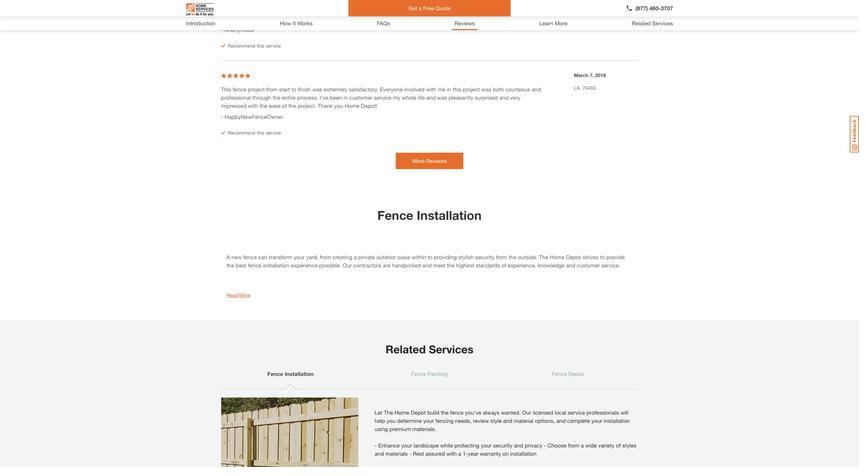 Task type: describe. For each thing, give the bounding box(es) containing it.
materials
[[386, 451, 408, 458]]

pleasantly
[[449, 94, 474, 101]]

been
[[330, 94, 342, 101]]

help
[[375, 418, 385, 425]]

i
[[273, 15, 274, 22]]

possible.
[[319, 262, 341, 269]]

and down local
[[557, 418, 566, 425]]

protecting
[[455, 443, 479, 449]]

experience
[[291, 262, 318, 269]]

1 horizontal spatial more
[[412, 158, 425, 164]]

customer inside this fence project from start to finish was extremely satisfactory.  everyone involved with me in this project was both courteous and professional through the entire process.  i've been in customer service my whole life and was pleasantly surprised and very impressed with the ease of the project.   thank you home depot!
[[349, 94, 373, 101]]

your down "professionals"
[[592, 418, 602, 425]]

a new fence can transform your yard, from creating a private outdoor oasis within to providing stylish security from the outside. the home depot strives to provide the best fence installation experience possible. our contractors are handpicked and meet the highest standards of experience, knowledge and customer service.
[[227, 254, 625, 269]]

the left results
[[339, 15, 347, 22]]

the up the experience,
[[509, 254, 517, 261]]

they did a great job.  i am extremely happy with the results
[[221, 15, 364, 22]]

get a free quote button
[[348, 0, 511, 16]]

highest
[[456, 262, 474, 269]]

using
[[375, 426, 388, 433]]

and down enhance
[[375, 451, 384, 458]]

warranty
[[480, 451, 501, 458]]

material
[[514, 418, 534, 425]]

this
[[221, 86, 231, 93]]

- happynewfenceowner
[[221, 114, 283, 120]]

painting
[[428, 371, 448, 378]]

depot inside let the home depot build the fence you've always wanted. our licensed local service professionals will help you determine your fencing needs, review style and material options, and complete your installation using premium materials.
[[411, 410, 426, 416]]

satisfactory.
[[349, 86, 379, 93]]

with left me
[[426, 86, 436, 93]]

let
[[375, 410, 382, 416]]

from inside - enhance your landscape while protecting your security and privacy - choose from a wide variety of styles and materials - rest assured with a 1-year warranty on installation
[[568, 443, 579, 449]]

a
[[227, 254, 230, 261]]

0 horizontal spatial was
[[312, 86, 322, 93]]

and down wanted. at the bottom right of the page
[[503, 418, 513, 425]]

customer inside a new fence can transform your yard, from creating a private outdoor oasis within to providing stylish security from the outside. the home depot strives to provide the best fence installation experience possible. our contractors are handpicked and meet the highest standards of experience, knowledge and customer service.
[[577, 262, 600, 269]]

involved
[[404, 86, 425, 93]]

premium
[[390, 426, 411, 433]]

la, 70403 for this fence project from start to finish was extremely satisfactory.  everyone involved with me in this project was both courteous and professional through the entire process.  i've been in customer service my whole life and was pleasantly surprised and very impressed with the ease of the project.   thank you home depot!
[[574, 85, 596, 91]]

security inside - enhance your landscape while protecting your security and privacy - choose from a wide variety of styles and materials - rest assured with a 1-year warranty on installation
[[493, 443, 513, 449]]

private
[[358, 254, 375, 261]]

will
[[621, 410, 629, 416]]

process.
[[297, 94, 318, 101]]

privacy
[[525, 443, 543, 449]]

assured
[[426, 451, 445, 458]]

anonymous
[[225, 26, 254, 33]]

outside.
[[518, 254, 538, 261]]

whole
[[402, 94, 416, 101]]

i've
[[320, 94, 328, 101]]

- right privacy
[[544, 443, 546, 449]]

standards
[[476, 262, 500, 269]]

strives
[[583, 254, 599, 261]]

while
[[440, 443, 453, 449]]

2 horizontal spatial was
[[482, 86, 491, 93]]

rest
[[413, 451, 424, 458]]

how
[[280, 20, 291, 26]]

with up "happynewfenceowner" at the top
[[248, 103, 258, 109]]

the down entire
[[288, 103, 296, 109]]

within
[[412, 254, 426, 261]]

job.
[[262, 15, 271, 22]]

enhance
[[378, 443, 400, 449]]

and down 'within'
[[422, 262, 432, 269]]

and right life
[[427, 94, 436, 101]]

recommend for happynewfenceowner
[[228, 130, 255, 136]]

and left privacy
[[514, 443, 523, 449]]

courteous
[[506, 86, 530, 93]]

1 ★ from the left
[[221, 72, 227, 79]]

do it for you logo image
[[186, 0, 214, 19]]

and right knowledge
[[566, 262, 575, 269]]

- left rest
[[409, 451, 411, 458]]

experience,
[[508, 262, 536, 269]]

1 vertical spatial installation
[[285, 371, 314, 378]]

oasis
[[397, 254, 410, 261]]

☆ ☆ ☆ ☆ ☆
[[221, 72, 251, 79]]

works
[[297, 20, 313, 26]]

repair
[[569, 371, 585, 378]]

learn
[[540, 20, 553, 26]]

outdoor
[[377, 254, 396, 261]]

this inside this fence project from start to finish was extremely satisfactory.  everyone involved with me in this project was both courteous and professional through the entire process.  i've been in customer service my whole life and was pleasantly surprised and very impressed with the ease of the project.   thank you home depot!
[[453, 86, 462, 93]]

style
[[490, 418, 502, 425]]

very
[[510, 94, 520, 101]]

project.
[[298, 103, 316, 109]]

installation for fence
[[263, 262, 289, 269]]

let the home depot build the fence you've always wanted. our licensed local service professionals will help you determine your fencing needs, review style and material options, and complete your installation using premium materials.
[[375, 410, 630, 433]]

local
[[555, 410, 566, 416]]

your inside a new fence can transform your yard, from creating a private outdoor oasis within to providing stylish security from the outside. the home depot strives to provide the best fence installation experience possible. our contractors are handpicked and meet the highest standards of experience, knowledge and customer service.
[[294, 254, 305, 261]]

did
[[235, 15, 242, 22]]

1 vertical spatial services
[[429, 343, 474, 356]]

5 ☆ from the left
[[245, 72, 251, 79]]

life
[[418, 94, 425, 101]]

depot inside a new fence can transform your yard, from creating a private outdoor oasis within to providing stylish security from the outside. the home depot strives to provide the best fence installation experience possible. our contractors are handpicked and meet the highest standards of experience, knowledge and customer service.
[[566, 254, 581, 261]]

how it works
[[280, 20, 313, 26]]

3 ☆ from the left
[[233, 72, 239, 79]]

a inside "get a free quote" button
[[419, 5, 422, 11]]

ease
[[269, 103, 281, 109]]

you inside this fence project from start to finish was extremely satisfactory.  everyone involved with me in this project was both courteous and professional through the entire process.  i've been in customer service my whole life and was pleasantly surprised and very impressed with the ease of the project.   thank you home depot!
[[334, 103, 343, 109]]

this fence project from start to finish was extremely satisfactory.  everyone involved with me in this project was both courteous and professional through the entire process.  i've been in customer service my whole life and was pleasantly surprised and very impressed with the ease of the project.   thank you home depot!
[[221, 86, 541, 109]]

installation for your
[[604, 418, 630, 425]]

0 horizontal spatial fence installation
[[267, 371, 314, 378]]

2 ★ from the left
[[227, 72, 233, 79]]

contractors
[[353, 262, 382, 269]]

results
[[348, 15, 364, 22]]

the down providing at bottom
[[447, 262, 455, 269]]

introduction
[[186, 20, 216, 26]]

70403 for they did a great job.  i am extremely happy with the results
[[583, 14, 596, 20]]

fencing
[[436, 418, 454, 425]]

this for they did a great job.  i am extremely happy with the results
[[257, 43, 264, 49]]

0 vertical spatial extremely
[[285, 15, 309, 22]]

your up materials.
[[423, 418, 434, 425]]

always
[[483, 410, 500, 416]]

materials.
[[413, 426, 436, 433]]

faqs
[[377, 20, 390, 26]]

460-
[[650, 5, 661, 11]]

recommend this service for - happynewfenceowner
[[228, 130, 281, 136]]

installation inside - enhance your landscape while protecting your security and privacy - choose from a wide variety of styles and materials - rest assured with a 1-year warranty on installation
[[510, 451, 537, 458]]

1 horizontal spatial services
[[652, 20, 673, 26]]

0 vertical spatial in
[[447, 86, 451, 93]]

entire
[[282, 94, 296, 101]]

la, for this fence project from start to finish was extremely satisfactory.  everyone involved with me in this project was both courteous and professional through the entire process.  i've been in customer service my whole life and was pleasantly surprised and very impressed with the ease of the project.   thank you home depot!
[[574, 85, 581, 91]]

la, 70403 for they did a great job.  i am extremely happy with the results
[[574, 14, 596, 20]]

professional
[[221, 94, 251, 101]]

quote
[[436, 5, 451, 11]]

from up 'standards'
[[496, 254, 507, 261]]

can
[[258, 254, 267, 261]]

a right the did
[[244, 15, 247, 22]]

2 project from the left
[[463, 86, 480, 93]]

and right courteous
[[532, 86, 541, 93]]

more for read more
[[239, 293, 250, 298]]

service.
[[602, 262, 621, 269]]

0 horizontal spatial in
[[344, 94, 348, 101]]

1 ☆ from the left
[[221, 72, 227, 79]]

build
[[427, 410, 439, 416]]

impressed
[[221, 103, 247, 109]]

1 horizontal spatial installation
[[417, 208, 482, 223]]



Task type: vqa. For each thing, say whether or not it's contained in the screenshot.
rightmost The
yes



Task type: locate. For each thing, give the bounding box(es) containing it.
0 horizontal spatial project
[[248, 86, 265, 93]]

recommend this service for - anonymous
[[228, 43, 281, 49]]

read
[[227, 293, 238, 298]]

installation
[[417, 208, 482, 223], [285, 371, 314, 378]]

1 vertical spatial installation
[[604, 418, 630, 425]]

la, for they did a great job.  i am extremely happy with the results
[[574, 14, 581, 20]]

(877) 460-3707
[[636, 5, 673, 11]]

to up service.
[[600, 254, 605, 261]]

fence inside let the home depot build the fence you've always wanted. our licensed local service professionals will help you determine your fencing needs, review style and material options, and complete your installation using premium materials.
[[450, 410, 464, 416]]

from left start
[[266, 86, 278, 93]]

1 vertical spatial reviews
[[426, 158, 447, 164]]

home left the depot!
[[345, 103, 360, 109]]

installation down privacy
[[510, 451, 537, 458]]

from right choose
[[568, 443, 579, 449]]

2 recommend this service from the top
[[228, 130, 281, 136]]

to right start
[[292, 86, 296, 93]]

was up surprised
[[482, 86, 491, 93]]

1 la, from the top
[[574, 14, 581, 20]]

our inside a new fence can transform your yard, from creating a private outdoor oasis within to providing stylish security from the outside. the home depot strives to provide the best fence installation experience possible. our contractors are handpicked and meet the highest standards of experience, knowledge and customer service.
[[343, 262, 352, 269]]

a right the get
[[419, 5, 422, 11]]

1 vertical spatial extremely
[[324, 86, 348, 93]]

the down a
[[227, 262, 234, 269]]

this up pleasantly
[[453, 86, 462, 93]]

0 vertical spatial this
[[257, 43, 264, 49]]

1 horizontal spatial the
[[539, 254, 548, 261]]

my
[[393, 94, 400, 101]]

march
[[574, 72, 589, 78]]

0 horizontal spatial extremely
[[285, 15, 309, 22]]

more reviews link
[[396, 153, 463, 169]]

the down through
[[260, 103, 268, 109]]

your up materials
[[401, 443, 412, 449]]

- anonymous
[[221, 26, 254, 33]]

this for this fence project from start to finish was extremely satisfactory.  everyone involved with me in this project was both courteous and professional through the entire process.  i've been in customer service my whole life and was pleasantly surprised and very impressed with the ease of the project.   thank you home depot!
[[257, 130, 264, 136]]

1 vertical spatial this
[[453, 86, 462, 93]]

la, 70403 down march
[[574, 85, 596, 91]]

- down they at the left top of page
[[221, 26, 223, 33]]

0 horizontal spatial customer
[[349, 94, 373, 101]]

determine
[[397, 418, 422, 425]]

1 vertical spatial fence installation
[[267, 371, 314, 378]]

in right me
[[447, 86, 451, 93]]

1 recommend this service from the top
[[228, 43, 281, 49]]

recommend this service down "happynewfenceowner" at the top
[[228, 130, 281, 136]]

related
[[632, 20, 651, 26], [386, 343, 426, 356]]

and down both
[[499, 94, 509, 101]]

of right 'standards'
[[502, 262, 506, 269]]

licensed
[[533, 410, 553, 416]]

2 70403 from the top
[[583, 85, 596, 91]]

related down (877)
[[632, 20, 651, 26]]

a inside a new fence can transform your yard, from creating a private outdoor oasis within to providing stylish security from the outside. the home depot strives to provide the best fence installation experience possible. our contractors are handpicked and meet the highest standards of experience, knowledge and customer service.
[[354, 254, 357, 261]]

1 horizontal spatial our
[[522, 410, 531, 416]]

installation down will
[[604, 418, 630, 425]]

home up determine
[[395, 410, 409, 416]]

fence repair
[[552, 371, 585, 378]]

0 vertical spatial more
[[555, 20, 568, 26]]

1 vertical spatial customer
[[577, 262, 600, 269]]

services down 3707
[[652, 20, 673, 26]]

security inside a new fence can transform your yard, from creating a private outdoor oasis within to providing stylish security from the outside. the home depot strives to provide the best fence installation experience possible. our contractors are handpicked and meet the highest standards of experience, knowledge and customer service.
[[475, 254, 495, 261]]

0 horizontal spatial depot
[[411, 410, 426, 416]]

0 horizontal spatial more
[[239, 293, 250, 298]]

extremely inside this fence project from start to finish was extremely satisfactory.  everyone involved with me in this project was both courteous and professional through the entire process.  i've been in customer service my whole life and was pleasantly surprised and very impressed with the ease of the project.   thank you home depot!
[[324, 86, 348, 93]]

0 vertical spatial you
[[334, 103, 343, 109]]

of inside a new fence can transform your yard, from creating a private outdoor oasis within to providing stylish security from the outside. the home depot strives to provide the best fence installation experience possible. our contractors are handpicked and meet the highest standards of experience, knowledge and customer service.
[[502, 262, 506, 269]]

your up experience at the left of the page
[[294, 254, 305, 261]]

security up on on the right bottom of the page
[[493, 443, 513, 449]]

meet
[[433, 262, 446, 269]]

fence up professional
[[233, 86, 246, 93]]

a left wide
[[581, 443, 584, 449]]

through
[[252, 94, 271, 101]]

0 vertical spatial 70403
[[583, 14, 596, 20]]

0 vertical spatial la, 70403
[[574, 14, 596, 20]]

a left "1-" at bottom
[[458, 451, 461, 458]]

was up i've
[[312, 86, 322, 93]]

project
[[248, 86, 265, 93], [463, 86, 480, 93]]

more for learn more
[[555, 20, 568, 26]]

service down "everyone"
[[374, 94, 391, 101]]

1 horizontal spatial of
[[502, 262, 506, 269]]

la, 70403
[[574, 14, 596, 20], [574, 85, 596, 91]]

2 la, 70403 from the top
[[574, 85, 596, 91]]

0 horizontal spatial you
[[334, 103, 343, 109]]

provide
[[607, 254, 625, 261]]

of inside this fence project from start to finish was extremely satisfactory.  everyone involved with me in this project was both courteous and professional through the entire process.  i've been in customer service my whole life and was pleasantly surprised and very impressed with the ease of the project.   thank you home depot!
[[282, 103, 287, 109]]

this down "happynewfenceowner" at the top
[[257, 130, 264, 136]]

0 vertical spatial recommend
[[228, 43, 255, 49]]

happynewfenceowner
[[225, 114, 283, 120]]

from
[[266, 86, 278, 93], [320, 254, 331, 261], [496, 254, 507, 261], [568, 443, 579, 449]]

1 vertical spatial 70403
[[583, 85, 596, 91]]

2 horizontal spatial installation
[[604, 418, 630, 425]]

1 vertical spatial la,
[[574, 85, 581, 91]]

0 vertical spatial services
[[652, 20, 673, 26]]

services up painting
[[429, 343, 474, 356]]

the inside let the home depot build the fence you've always wanted. our licensed local service professionals will help you determine your fencing needs, review style and material options, and complete your installation using premium materials.
[[441, 410, 449, 416]]

review
[[473, 418, 489, 425]]

recommend for anonymous
[[228, 43, 255, 49]]

the
[[339, 15, 347, 22], [273, 94, 281, 101], [260, 103, 268, 109], [288, 103, 296, 109], [509, 254, 517, 261], [227, 262, 234, 269], [447, 262, 455, 269], [441, 410, 449, 416]]

new
[[232, 254, 242, 261]]

needs,
[[455, 418, 472, 425]]

security up 'standards'
[[475, 254, 495, 261]]

the up knowledge
[[539, 254, 548, 261]]

1 vertical spatial recommend this service
[[228, 130, 281, 136]]

project up through
[[248, 86, 265, 93]]

the inside let the home depot build the fence you've always wanted. our licensed local service professionals will help you determine your fencing needs, review style and material options, and complete your installation using premium materials.
[[384, 410, 393, 416]]

the up fencing
[[441, 410, 449, 416]]

related services up fence painting
[[386, 343, 474, 356]]

are
[[383, 262, 391, 269]]

and
[[532, 86, 541, 93], [427, 94, 436, 101], [499, 94, 509, 101], [422, 262, 432, 269], [566, 262, 575, 269], [503, 418, 513, 425], [557, 418, 566, 425], [514, 443, 523, 449], [375, 451, 384, 458]]

from inside this fence project from start to finish was extremely satisfactory.  everyone involved with me in this project was both courteous and professional through the entire process.  i've been in customer service my whole life and was pleasantly surprised and very impressed with the ease of the project.   thank you home depot!
[[266, 86, 278, 93]]

with right the happy
[[327, 15, 337, 22]]

70403
[[583, 14, 596, 20], [583, 85, 596, 91]]

start
[[279, 86, 290, 93]]

0 vertical spatial reviews
[[455, 20, 475, 26]]

2 vertical spatial of
[[616, 443, 621, 449]]

you've
[[465, 410, 481, 416]]

finish
[[298, 86, 311, 93]]

reviews
[[455, 20, 475, 26], [426, 158, 447, 164]]

- enhance your landscape while protecting your security and privacy - choose from a wide variety of styles and materials - rest assured with a 1-year warranty on installation
[[375, 443, 637, 458]]

0 vertical spatial recommend this service
[[228, 43, 281, 49]]

feedback link image
[[850, 116, 859, 153]]

to inside this fence project from start to finish was extremely satisfactory.  everyone involved with me in this project was both courteous and professional through the entire process.  i've been in customer service my whole life and was pleasantly surprised and very impressed with the ease of the project.   thank you home depot!
[[292, 86, 296, 93]]

complete
[[567, 418, 590, 425]]

customer down satisfactory. in the left of the page
[[349, 94, 373, 101]]

free
[[423, 5, 434, 11]]

fence inside this fence project from start to finish was extremely satisfactory.  everyone involved with me in this project was both courteous and professional through the entire process.  i've been in customer service my whole life and was pleasantly surprised and very impressed with the ease of the project.   thank you home depot!
[[233, 86, 246, 93]]

variety
[[599, 443, 615, 449]]

1 vertical spatial of
[[502, 262, 506, 269]]

1 horizontal spatial related services
[[632, 20, 673, 26]]

-
[[221, 26, 223, 33], [221, 114, 223, 120], [375, 443, 377, 449], [544, 443, 546, 449], [409, 451, 411, 458]]

0 vertical spatial customer
[[349, 94, 373, 101]]

1 vertical spatial home
[[550, 254, 565, 261]]

a left private
[[354, 254, 357, 261]]

fence up "needs,"
[[450, 410, 464, 416]]

home inside a new fence can transform your yard, from creating a private outdoor oasis within to providing stylish security from the outside. the home depot strives to provide the best fence installation experience possible. our contractors are handpicked and meet the highest standards of experience, knowledge and customer service.
[[550, 254, 565, 261]]

service down "happynewfenceowner" at the top
[[266, 130, 281, 136]]

5 ★ from the left
[[245, 72, 251, 79]]

0 vertical spatial security
[[475, 254, 495, 261]]

0 horizontal spatial related
[[386, 343, 426, 356]]

yard,
[[306, 254, 318, 261]]

2018
[[595, 72, 606, 78]]

2 vertical spatial more
[[239, 293, 250, 298]]

you right help on the left of page
[[387, 418, 396, 425]]

- for - enhance your landscape while protecting your security and privacy - choose from a wide variety of styles and materials - rest assured with a 1-year warranty on installation
[[375, 443, 377, 449]]

la, 70403 right learn more
[[574, 14, 596, 20]]

2 horizontal spatial more
[[555, 20, 568, 26]]

home inside let the home depot build the fence you've always wanted. our licensed local service professionals will help you determine your fencing needs, review style and material options, and complete your installation using premium materials.
[[395, 410, 409, 416]]

1 project from the left
[[248, 86, 265, 93]]

1 horizontal spatial was
[[437, 94, 447, 101]]

4 ☆ from the left
[[239, 72, 245, 79]]

recommend this service down anonymous
[[228, 43, 281, 49]]

to right 'within'
[[428, 254, 433, 261]]

of down entire
[[282, 103, 287, 109]]

happy
[[310, 15, 326, 22]]

1 vertical spatial in
[[344, 94, 348, 101]]

professionals
[[587, 410, 619, 416]]

★
[[221, 72, 227, 79], [227, 72, 233, 79], [233, 72, 239, 79], [239, 72, 245, 79], [245, 72, 251, 79]]

1 vertical spatial the
[[384, 410, 393, 416]]

security
[[475, 254, 495, 261], [493, 443, 513, 449]]

more reviews
[[412, 158, 447, 164]]

0 vertical spatial of
[[282, 103, 287, 109]]

la, right learn more
[[574, 14, 581, 20]]

you
[[334, 103, 343, 109], [387, 418, 396, 425]]

1 vertical spatial recommend
[[228, 130, 255, 136]]

they
[[221, 15, 233, 22]]

providing
[[434, 254, 457, 261]]

1 horizontal spatial installation
[[510, 451, 537, 458]]

0 horizontal spatial the
[[384, 410, 393, 416]]

best
[[236, 262, 247, 269]]

home up knowledge
[[550, 254, 565, 261]]

2 vertical spatial this
[[257, 130, 264, 136]]

the up the ease at the top of page
[[273, 94, 281, 101]]

2 horizontal spatial to
[[600, 254, 605, 261]]

1 vertical spatial you
[[387, 418, 396, 425]]

was
[[312, 86, 322, 93], [482, 86, 491, 93], [437, 94, 447, 101]]

1 vertical spatial related services
[[386, 343, 474, 356]]

our up material
[[522, 410, 531, 416]]

with inside - enhance your landscape while protecting your security and privacy - choose from a wide variety of styles and materials - rest assured with a 1-year warranty on installation
[[447, 451, 457, 458]]

fence installation
[[378, 208, 482, 223], [267, 371, 314, 378]]

1 horizontal spatial home
[[395, 410, 409, 416]]

2 horizontal spatial of
[[616, 443, 621, 449]]

- for - happynewfenceowner
[[221, 114, 223, 120]]

1 horizontal spatial fence installation
[[378, 208, 482, 223]]

3707
[[661, 5, 673, 11]]

you inside let the home depot build the fence you've always wanted. our licensed local service professionals will help you determine your fencing needs, review style and material options, and complete your installation using premium materials.
[[387, 418, 396, 425]]

0 horizontal spatial home
[[345, 103, 360, 109]]

1 horizontal spatial to
[[428, 254, 433, 261]]

4 ★ from the left
[[239, 72, 245, 79]]

installation inside a new fence can transform your yard, from creating a private outdoor oasis within to providing stylish security from the outside. the home depot strives to provide the best fence installation experience possible. our contractors are handpicked and meet the highest standards of experience, knowledge and customer service.
[[263, 262, 289, 269]]

fence down can
[[248, 262, 262, 269]]

everyone
[[380, 86, 403, 93]]

this down the great
[[257, 43, 264, 49]]

fence painting
[[411, 371, 448, 378]]

1 horizontal spatial project
[[463, 86, 480, 93]]

the inside a new fence can transform your yard, from creating a private outdoor oasis within to providing stylish security from the outside. the home depot strives to provide the best fence installation experience possible. our contractors are handpicked and meet the highest standards of experience, knowledge and customer service.
[[539, 254, 548, 261]]

your up warranty
[[481, 443, 492, 449]]

home inside this fence project from start to finish was extremely satisfactory.  everyone involved with me in this project was both courteous and professional through the entire process.  i've been in customer service my whole life and was pleasantly surprised and very impressed with the ease of the project.   thank you home depot!
[[345, 103, 360, 109]]

year
[[468, 451, 478, 458]]

1 horizontal spatial related
[[632, 20, 651, 26]]

0 horizontal spatial services
[[429, 343, 474, 356]]

0 horizontal spatial installation
[[263, 262, 289, 269]]

service inside this fence project from start to finish was extremely satisfactory.  everyone involved with me in this project was both courteous and professional through the entire process.  i've been in customer service my whole life and was pleasantly surprised and very impressed with the ease of the project.   thank you home depot!
[[374, 94, 391, 101]]

1 horizontal spatial depot
[[566, 254, 581, 261]]

0 horizontal spatial to
[[292, 86, 296, 93]]

0 horizontal spatial installation
[[285, 371, 314, 378]]

march 7, 2018
[[574, 72, 606, 78]]

in
[[447, 86, 451, 93], [344, 94, 348, 101]]

fence
[[233, 86, 246, 93], [243, 254, 257, 261], [248, 262, 262, 269], [450, 410, 464, 416]]

- for - anonymous
[[221, 26, 223, 33]]

on
[[503, 451, 509, 458]]

0 vertical spatial fence installation
[[378, 208, 482, 223]]

0 horizontal spatial our
[[343, 262, 352, 269]]

0 vertical spatial installation
[[417, 208, 482, 223]]

learn more
[[540, 20, 568, 26]]

our down creating
[[343, 262, 352, 269]]

1 horizontal spatial customer
[[577, 262, 600, 269]]

1-
[[463, 451, 468, 458]]

2 recommend from the top
[[228, 130, 255, 136]]

you down the 'been'
[[334, 103, 343, 109]]

0 vertical spatial depot
[[566, 254, 581, 261]]

0 vertical spatial la,
[[574, 14, 581, 20]]

0 vertical spatial the
[[539, 254, 548, 261]]

related services down (877) 460-3707 link
[[632, 20, 673, 26]]

0 vertical spatial installation
[[263, 262, 289, 269]]

0 horizontal spatial reviews
[[426, 158, 447, 164]]

1 vertical spatial our
[[522, 410, 531, 416]]

choose
[[548, 443, 567, 449]]

1 horizontal spatial in
[[447, 86, 451, 93]]

la, down march
[[574, 85, 581, 91]]

1 70403 from the top
[[583, 14, 596, 20]]

with
[[327, 15, 337, 22], [426, 86, 436, 93], [248, 103, 258, 109], [447, 451, 457, 458]]

2 vertical spatial home
[[395, 410, 409, 416]]

installation down transform at the bottom left of the page
[[263, 262, 289, 269]]

depot left the strives
[[566, 254, 581, 261]]

3 ★ from the left
[[233, 72, 239, 79]]

0 vertical spatial related services
[[632, 20, 673, 26]]

recommend down - happynewfenceowner
[[228, 130, 255, 136]]

1 la, 70403 from the top
[[574, 14, 596, 20]]

2 horizontal spatial home
[[550, 254, 565, 261]]

landscape
[[414, 443, 439, 449]]

depot up determine
[[411, 410, 426, 416]]

- left enhance
[[375, 443, 377, 449]]

project up pleasantly
[[463, 86, 480, 93]]

1 horizontal spatial reviews
[[455, 20, 475, 26]]

1 recommend from the top
[[228, 43, 255, 49]]

wanted.
[[501, 410, 521, 416]]

1 horizontal spatial extremely
[[324, 86, 348, 93]]

styles
[[622, 443, 637, 449]]

of inside - enhance your landscape while protecting your security and privacy - choose from a wide variety of styles and materials - rest assured with a 1-year warranty on installation
[[616, 443, 621, 449]]

installation inside let the home depot build the fence you've always wanted. our licensed local service professionals will help you determine your fencing needs, review style and material options, and complete your installation using premium materials.
[[604, 418, 630, 425]]

fence up the best
[[243, 254, 257, 261]]

the right let at the left bottom
[[384, 410, 393, 416]]

more
[[555, 20, 568, 26], [412, 158, 425, 164], [239, 293, 250, 298]]

with down while
[[447, 451, 457, 458]]

1 vertical spatial depot
[[411, 410, 426, 416]]

service down the how in the left top of the page
[[266, 43, 281, 49]]

extremely
[[285, 15, 309, 22], [324, 86, 348, 93]]

service
[[266, 43, 281, 49], [374, 94, 391, 101], [266, 130, 281, 136], [568, 410, 585, 416]]

2 vertical spatial installation
[[510, 451, 537, 458]]

0 horizontal spatial of
[[282, 103, 287, 109]]

70403 for this fence project from start to finish was extremely satisfactory.  everyone involved with me in this project was both courteous and professional through the entire process.  i've been in customer service my whole life and was pleasantly surprised and very impressed with the ease of the project.   thank you home depot!
[[583, 85, 596, 91]]

(877) 460-3707 link
[[626, 4, 673, 12]]

to
[[292, 86, 296, 93], [428, 254, 433, 261], [600, 254, 605, 261]]

our inside let the home depot build the fence you've always wanted. our licensed local service professionals will help you determine your fencing needs, review style and material options, and complete your installation using premium materials.
[[522, 410, 531, 416]]

2 ☆ from the left
[[227, 72, 233, 79]]

this
[[257, 43, 264, 49], [453, 86, 462, 93], [257, 130, 264, 136]]

7,
[[590, 72, 594, 78]]

1 vertical spatial security
[[493, 443, 513, 449]]

2 la, from the top
[[574, 85, 581, 91]]

get a free quote
[[409, 5, 451, 11]]

in right the 'been'
[[344, 94, 348, 101]]

services
[[652, 20, 673, 26], [429, 343, 474, 356]]

1 horizontal spatial you
[[387, 418, 396, 425]]

0 vertical spatial our
[[343, 262, 352, 269]]

1 vertical spatial related
[[386, 343, 426, 356]]

- down impressed
[[221, 114, 223, 120]]

of left styles
[[616, 443, 621, 449]]

me
[[438, 86, 446, 93]]

was down me
[[437, 94, 447, 101]]

0 horizontal spatial related services
[[386, 343, 474, 356]]

related up fence painting
[[386, 343, 426, 356]]

0 vertical spatial related
[[632, 20, 651, 26]]

from up possible.
[[320, 254, 331, 261]]

customer down the strives
[[577, 262, 600, 269]]

service inside let the home depot build the fence you've always wanted. our licensed local service professionals will help you determine your fencing needs, review style and material options, and complete your installation using premium materials.
[[568, 410, 585, 416]]

1 vertical spatial la, 70403
[[574, 85, 596, 91]]

1 vertical spatial more
[[412, 158, 425, 164]]

0 vertical spatial home
[[345, 103, 360, 109]]

service up complete
[[568, 410, 585, 416]]

options,
[[535, 418, 555, 425]]

recommend down anonymous
[[228, 43, 255, 49]]



